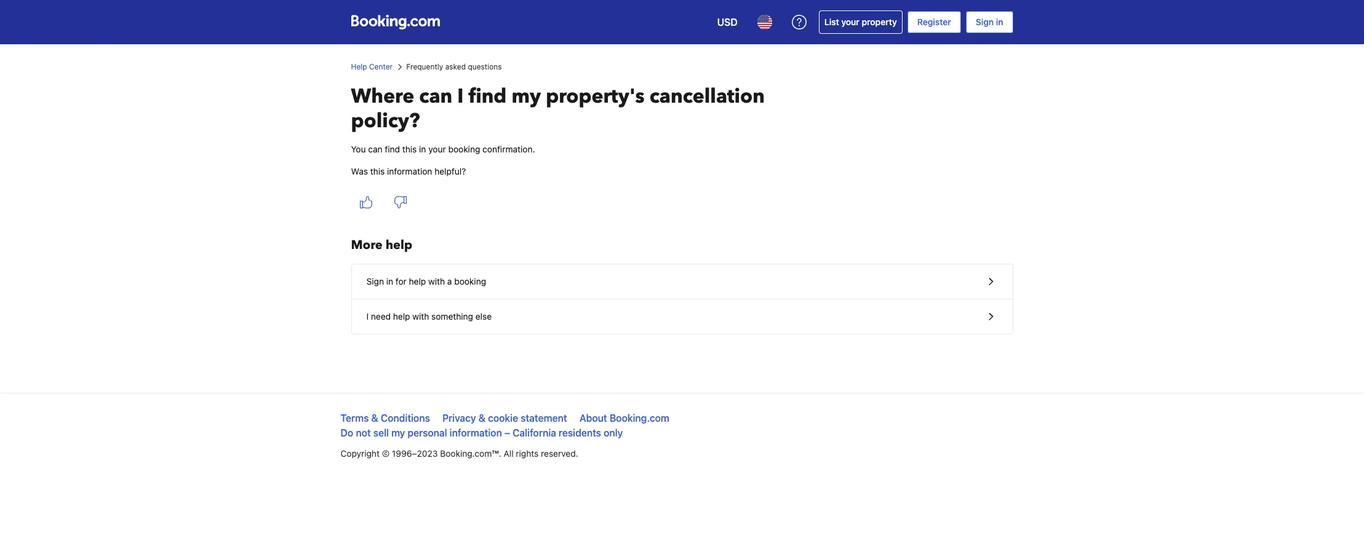 Task type: locate. For each thing, give the bounding box(es) containing it.
0 vertical spatial this
[[402, 144, 417, 154]]

0 horizontal spatial can
[[368, 144, 383, 154]]

i inside the where can i find my property's cancellation policy?
[[457, 83, 464, 110]]

help right for
[[409, 276, 426, 287]]

0 horizontal spatial my
[[391, 428, 405, 439]]

i down asked
[[457, 83, 464, 110]]

i
[[457, 83, 464, 110], [366, 311, 369, 322]]

information down you can find this in your booking confirmation. at top
[[387, 166, 432, 177]]

my up confirmation.
[[512, 83, 541, 110]]

list
[[825, 17, 839, 27]]

1 vertical spatial help
[[409, 276, 426, 287]]

with left something
[[413, 311, 429, 322]]

help
[[386, 237, 412, 254], [409, 276, 426, 287], [393, 311, 410, 322]]

0 vertical spatial in
[[996, 17, 1003, 27]]

1 horizontal spatial find
[[469, 83, 507, 110]]

1 horizontal spatial i
[[457, 83, 464, 110]]

sign inside sign in for help with a booking "link"
[[366, 276, 384, 287]]

this
[[402, 144, 417, 154], [370, 166, 385, 177]]

sign in
[[976, 17, 1003, 27]]

rights
[[516, 449, 539, 459]]

& up do not sell my personal information – california residents only link
[[479, 413, 486, 424]]

find up was this information helpful?
[[385, 144, 400, 154]]

1 vertical spatial information
[[450, 428, 502, 439]]

you
[[351, 144, 366, 154]]

1 & from the left
[[371, 413, 378, 424]]

sign
[[976, 17, 994, 27], [366, 276, 384, 287]]

1 vertical spatial in
[[419, 144, 426, 154]]

with
[[428, 276, 445, 287], [413, 311, 429, 322]]

about
[[580, 413, 607, 424]]

find down questions
[[469, 83, 507, 110]]

in for sign in
[[996, 17, 1003, 27]]

privacy & cookie statement link
[[443, 413, 567, 424]]

list your property link
[[819, 10, 903, 34]]

1 horizontal spatial can
[[419, 83, 452, 110]]

1 vertical spatial this
[[370, 166, 385, 177]]

1 vertical spatial can
[[368, 144, 383, 154]]

list your property
[[825, 17, 897, 27]]

0 vertical spatial booking
[[448, 144, 480, 154]]

booking right the a
[[454, 276, 486, 287]]

& up the sell
[[371, 413, 378, 424]]

sign in for help with a booking
[[366, 276, 486, 287]]

booking.com
[[610, 413, 669, 424]]

1 horizontal spatial my
[[512, 83, 541, 110]]

sign right register
[[976, 17, 994, 27]]

for
[[396, 276, 407, 287]]

0 horizontal spatial your
[[428, 144, 446, 154]]

1 horizontal spatial information
[[450, 428, 502, 439]]

1 vertical spatial booking
[[454, 276, 486, 287]]

0 horizontal spatial this
[[370, 166, 385, 177]]

center
[[369, 62, 393, 71]]

booking up helpful?
[[448, 144, 480, 154]]

1 horizontal spatial sign
[[976, 17, 994, 27]]

0 horizontal spatial in
[[386, 276, 393, 287]]

0 horizontal spatial sign
[[366, 276, 384, 287]]

0 vertical spatial i
[[457, 83, 464, 110]]

residents
[[559, 428, 601, 439]]

can
[[419, 83, 452, 110], [368, 144, 383, 154]]

©
[[382, 449, 390, 459]]

all
[[504, 449, 514, 459]]

do not sell my personal information – california residents only link
[[341, 428, 623, 439]]

my down conditions
[[391, 428, 405, 439]]

2 & from the left
[[479, 413, 486, 424]]

with left the a
[[428, 276, 445, 287]]

privacy
[[443, 413, 476, 424]]

was this information helpful?
[[351, 166, 466, 177]]

help inside "link"
[[409, 276, 426, 287]]

usd
[[717, 17, 738, 28]]

1 horizontal spatial &
[[479, 413, 486, 424]]

booking.com™.
[[440, 449, 501, 459]]

0 vertical spatial sign
[[976, 17, 994, 27]]

register link
[[908, 11, 961, 33]]

my inside the where can i find my property's cancellation policy?
[[512, 83, 541, 110]]

information up booking.com™.
[[450, 428, 502, 439]]

policy?
[[351, 108, 420, 135]]

can down 'frequently'
[[419, 83, 452, 110]]

property's
[[546, 83, 645, 110]]

can inside the where can i find my property's cancellation policy?
[[419, 83, 452, 110]]

0 horizontal spatial &
[[371, 413, 378, 424]]

1 vertical spatial find
[[385, 144, 400, 154]]

0 horizontal spatial information
[[387, 166, 432, 177]]

sign for sign in for help with a booking
[[366, 276, 384, 287]]

only
[[604, 428, 623, 439]]

0 vertical spatial can
[[419, 83, 452, 110]]

reserved.
[[541, 449, 578, 459]]

1 vertical spatial your
[[428, 144, 446, 154]]

my
[[512, 83, 541, 110], [391, 428, 405, 439]]

your right list
[[842, 17, 860, 27]]

0 vertical spatial my
[[512, 83, 541, 110]]

find
[[469, 83, 507, 110], [385, 144, 400, 154]]

where
[[351, 83, 414, 110]]

–
[[505, 428, 510, 439]]

1 vertical spatial i
[[366, 311, 369, 322]]

this up was this information helpful?
[[402, 144, 417, 154]]

can for where
[[419, 83, 452, 110]]

1 horizontal spatial this
[[402, 144, 417, 154]]

your up helpful?
[[428, 144, 446, 154]]

help inside button
[[393, 311, 410, 322]]

need
[[371, 311, 391, 322]]

2 horizontal spatial in
[[996, 17, 1003, 27]]

sign left for
[[366, 276, 384, 287]]

more
[[351, 237, 383, 254]]

in inside "link"
[[386, 276, 393, 287]]

i need help with something else
[[366, 311, 492, 322]]

help right need
[[393, 311, 410, 322]]

information
[[387, 166, 432, 177], [450, 428, 502, 439]]

a
[[447, 276, 452, 287]]

sign in for help with a booking link
[[352, 265, 1013, 299]]

your
[[842, 17, 860, 27], [428, 144, 446, 154]]

0 vertical spatial find
[[469, 83, 507, 110]]

2 vertical spatial in
[[386, 276, 393, 287]]

sign for sign in
[[976, 17, 994, 27]]

can right you
[[368, 144, 383, 154]]

1 vertical spatial with
[[413, 311, 429, 322]]

conditions
[[381, 413, 430, 424]]

1 horizontal spatial your
[[842, 17, 860, 27]]

help center button
[[351, 62, 393, 73]]

1 vertical spatial sign
[[366, 276, 384, 287]]

2 vertical spatial help
[[393, 311, 410, 322]]

sign inside sign in link
[[976, 17, 994, 27]]

booking inside "link"
[[454, 276, 486, 287]]

0 vertical spatial with
[[428, 276, 445, 287]]

0 vertical spatial information
[[387, 166, 432, 177]]

&
[[371, 413, 378, 424], [479, 413, 486, 424]]

you can find this in your booking confirmation.
[[351, 144, 535, 154]]

terms & conditions link
[[341, 413, 430, 424]]

else
[[476, 311, 492, 322]]

with inside i need help with something else button
[[413, 311, 429, 322]]

in
[[996, 17, 1003, 27], [419, 144, 426, 154], [386, 276, 393, 287]]

this right 'was'
[[370, 166, 385, 177]]

1996–2023
[[392, 449, 438, 459]]

0 vertical spatial your
[[842, 17, 860, 27]]

booking
[[448, 144, 480, 154], [454, 276, 486, 287]]

help right more
[[386, 237, 412, 254]]

i left need
[[366, 311, 369, 322]]

usd button
[[710, 7, 745, 37]]

0 horizontal spatial i
[[366, 311, 369, 322]]

1 vertical spatial my
[[391, 428, 405, 439]]



Task type: describe. For each thing, give the bounding box(es) containing it.
california
[[513, 428, 556, 439]]

about booking.com link
[[580, 413, 669, 424]]

help
[[351, 62, 367, 71]]

copyright
[[341, 449, 380, 459]]

was
[[351, 166, 368, 177]]

sign in for help with a booking button
[[352, 265, 1013, 300]]

terms & conditions
[[341, 413, 430, 424]]

questions
[[468, 62, 502, 71]]

information inside about booking.com do not sell my personal information – california residents only
[[450, 428, 502, 439]]

not
[[356, 428, 371, 439]]

& for privacy
[[479, 413, 486, 424]]

with inside sign in for help with a booking "link"
[[428, 276, 445, 287]]

personal
[[408, 428, 447, 439]]

i inside i need help with something else button
[[366, 311, 369, 322]]

do
[[341, 428, 353, 439]]

my inside about booking.com do not sell my personal information – california residents only
[[391, 428, 405, 439]]

more help
[[351, 237, 412, 254]]

1 horizontal spatial in
[[419, 144, 426, 154]]

frequently asked questions
[[406, 62, 502, 71]]

asked
[[445, 62, 466, 71]]

helpful?
[[435, 166, 466, 177]]

booking for your
[[448, 144, 480, 154]]

frequently
[[406, 62, 443, 71]]

in for sign in for help with a booking
[[386, 276, 393, 287]]

0 vertical spatial help
[[386, 237, 412, 254]]

where can i find my property's cancellation policy?
[[351, 83, 765, 135]]

& for terms
[[371, 413, 378, 424]]

cancellation
[[650, 83, 765, 110]]

statement
[[521, 413, 567, 424]]

sell
[[373, 428, 389, 439]]

terms
[[341, 413, 369, 424]]

property
[[862, 17, 897, 27]]

can for you
[[368, 144, 383, 154]]

i need help with something else button
[[352, 300, 1013, 334]]

copyright © 1996–2023 booking.com™. all rights reserved.
[[341, 449, 578, 459]]

privacy & cookie statement
[[443, 413, 567, 424]]

sign in link
[[966, 11, 1013, 33]]

0 horizontal spatial find
[[385, 144, 400, 154]]

your inside list your property link
[[842, 17, 860, 27]]

cookie
[[488, 413, 518, 424]]

confirmation.
[[483, 144, 535, 154]]

find inside the where can i find my property's cancellation policy?
[[469, 83, 507, 110]]

booking.com online hotel reservations image
[[351, 15, 440, 30]]

help center
[[351, 62, 393, 71]]

register
[[917, 17, 951, 27]]

something
[[431, 311, 473, 322]]

about booking.com do not sell my personal information – california residents only
[[341, 413, 669, 439]]

booking for a
[[454, 276, 486, 287]]



Task type: vqa. For each thing, say whether or not it's contained in the screenshot.
only
yes



